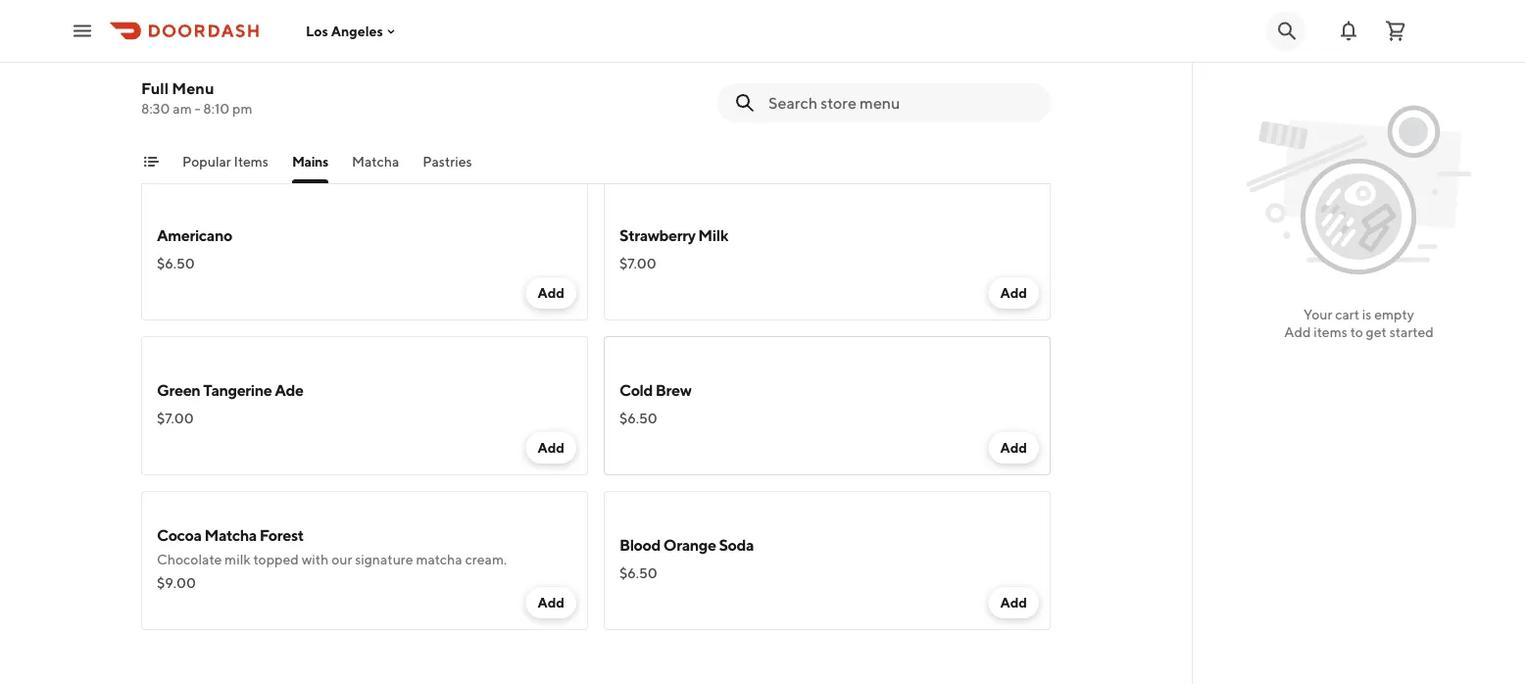 Task type: locate. For each thing, give the bounding box(es) containing it.
$6.50 down blood
[[620, 565, 658, 581]]

add for strawberry milk
[[1000, 285, 1027, 301]]

0 vertical spatial $7.00
[[620, 255, 656, 272]]

$7.00
[[620, 255, 656, 272], [157, 410, 194, 426]]

$6.50 down americano
[[157, 255, 195, 272]]

with inside cocoa matcha forest chocolate milk topped with our signature matcha cream. $9.00 add
[[302, 551, 329, 568]]

$7.00 down green
[[157, 410, 194, 426]]

add button for green tangerine ade
[[526, 432, 576, 464]]

2 and from the left
[[277, 97, 300, 113]]

add for cold brew
[[1000, 440, 1027, 456]]

full menu 8:30 am - 8:10 pm
[[141, 79, 252, 117]]

strawberry milk
[[620, 226, 728, 245]]

with up mocha
[[247, 77, 275, 93]]

1 vertical spatial $7.00
[[157, 410, 194, 426]]

double
[[277, 77, 321, 93]]

matcha right mains
[[352, 153, 399, 170]]

menu
[[172, 79, 214, 98]]

matcha
[[352, 153, 399, 170], [204, 526, 257, 545]]

popular items
[[182, 153, 269, 170]]

8:30
[[141, 100, 170, 117]]

get
[[1366, 324, 1387, 340]]

$6.50 for cold brew
[[620, 410, 658, 426]]

1 horizontal spatial with
[[302, 551, 329, 568]]

of
[[354, 77, 367, 93], [217, 97, 229, 113]]

los angeles button
[[306, 23, 399, 39]]

pastries button
[[423, 152, 472, 183]]

show menu categories image
[[143, 154, 159, 170]]

topped
[[253, 551, 299, 568]]

mains
[[292, 153, 328, 170]]

empty
[[1375, 306, 1415, 323]]

0 items, open order cart image
[[1384, 19, 1408, 43]]

our
[[332, 551, 352, 568]]

$6.50 for americano
[[157, 255, 195, 272]]

and down double
[[277, 97, 300, 113]]

am
[[173, 100, 192, 117]]

to
[[1351, 324, 1363, 340]]

blood orange soda
[[620, 536, 754, 554]]

1 vertical spatial $6.50
[[620, 410, 658, 426]]

add button for blood orange soda
[[989, 587, 1039, 619]]

cocoa matcha forest chocolate milk topped with our signature matcha cream. $9.00 add
[[157, 526, 565, 611]]

1 horizontal spatial and
[[277, 97, 300, 113]]

your
[[1304, 306, 1333, 323]]

$7.00 for green tangerine ade
[[157, 410, 194, 426]]

1 and from the left
[[157, 97, 180, 113]]

matcha up milk
[[204, 526, 257, 545]]

add button for cold brew
[[989, 432, 1039, 464]]

of left the pm
[[217, 97, 229, 113]]

popular items button
[[182, 152, 269, 183]]

chrome latte image
[[449, 26, 588, 166]]

and down charcoal
[[157, 97, 180, 113]]

0 vertical spatial $6.50
[[157, 255, 195, 272]]

chocolate
[[157, 551, 222, 568]]

add
[[538, 285, 565, 301], [1000, 285, 1027, 301], [1284, 324, 1311, 340], [538, 440, 565, 456], [1000, 440, 1027, 456], [538, 595, 565, 611], [1000, 595, 1027, 611]]

1 vertical spatial with
[[302, 551, 329, 568]]

ade
[[275, 381, 304, 399]]

matcha
[[416, 551, 462, 568]]

0 horizontal spatial with
[[247, 77, 275, 93]]

soda
[[719, 536, 754, 554]]

0 horizontal spatial and
[[157, 97, 180, 113]]

popular
[[182, 153, 231, 170]]

los angeles
[[306, 23, 383, 39]]

add button
[[526, 277, 576, 309], [989, 277, 1039, 309], [526, 432, 576, 464], [989, 432, 1039, 464], [526, 587, 576, 619], [989, 587, 1039, 619]]

add inside cocoa matcha forest chocolate milk topped with our signature matcha cream. $9.00 add
[[538, 595, 565, 611]]

0 horizontal spatial matcha
[[204, 526, 257, 545]]

matcha button
[[352, 152, 399, 183]]

1 horizontal spatial matcha
[[352, 153, 399, 170]]

items
[[234, 153, 269, 170]]

of right shot
[[354, 77, 367, 93]]

with
[[247, 77, 275, 93], [302, 551, 329, 568]]

chrome
[[157, 51, 213, 70]]

$6.50 down cold
[[620, 410, 658, 426]]

pm
[[232, 100, 252, 117]]

open menu image
[[71, 19, 94, 43]]

cream.
[[465, 551, 507, 568]]

1 vertical spatial matcha
[[204, 526, 257, 545]]

0 horizontal spatial $7.00
[[157, 410, 194, 426]]

2 vertical spatial $6.50
[[620, 565, 658, 581]]

0 vertical spatial with
[[247, 77, 275, 93]]

green tangerine ade
[[157, 381, 304, 399]]

and
[[157, 97, 180, 113], [277, 97, 300, 113]]

$6.50
[[157, 255, 195, 272], [620, 410, 658, 426], [620, 565, 658, 581]]

with left our
[[302, 551, 329, 568]]

$7.00 down strawberry
[[620, 255, 656, 272]]

0 vertical spatial of
[[354, 77, 367, 93]]

Item Search search field
[[769, 92, 1035, 114]]

cocoa
[[157, 526, 202, 545]]

brew
[[656, 381, 692, 399]]

notification bell image
[[1337, 19, 1361, 43]]

started
[[1390, 324, 1434, 340]]

milk
[[698, 226, 728, 245]]

blood
[[620, 536, 661, 554]]

1 vertical spatial of
[[217, 97, 229, 113]]

1 horizontal spatial $7.00
[[620, 255, 656, 272]]



Task type: vqa. For each thing, say whether or not it's contained in the screenshot.
Pastries
yes



Task type: describe. For each thing, give the bounding box(es) containing it.
green
[[157, 381, 200, 399]]

latte
[[216, 51, 253, 70]]

add button for strawberry milk
[[989, 277, 1039, 309]]

strawberry
[[620, 226, 696, 245]]

latte
[[216, 77, 245, 93]]

agave.
[[303, 97, 343, 113]]

matcha inside cocoa matcha forest chocolate milk topped with our signature matcha cream. $9.00 add
[[204, 526, 257, 545]]

add inside your cart is empty add items to get started
[[1284, 324, 1311, 340]]

-
[[195, 100, 201, 117]]

orange
[[664, 536, 716, 554]]

$7.00 for strawberry milk
[[620, 255, 656, 272]]

your cart is empty add items to get started
[[1284, 306, 1434, 340]]

8:10
[[203, 100, 230, 117]]

espresso
[[369, 77, 424, 93]]

los
[[306, 23, 328, 39]]

is
[[1362, 306, 1372, 323]]

cold brew
[[620, 381, 692, 399]]

cart
[[1335, 306, 1360, 323]]

$9.00
[[157, 575, 196, 591]]

charcoal
[[157, 77, 213, 93]]

chrome latte charcoal latte with double shot of espresso and hints of mocha and agave.
[[157, 51, 424, 113]]

add for green tangerine ade
[[538, 440, 565, 456]]

0 vertical spatial matcha
[[352, 153, 399, 170]]

with inside chrome latte charcoal latte with double shot of espresso and hints of mocha and agave.
[[247, 77, 275, 93]]

$6.50 for blood orange soda
[[620, 565, 658, 581]]

items
[[1314, 324, 1348, 340]]

hints
[[183, 97, 214, 113]]

add button for americano
[[526, 277, 576, 309]]

americano
[[157, 226, 232, 245]]

cold
[[620, 381, 653, 399]]

0 horizontal spatial of
[[217, 97, 229, 113]]

add for americano
[[538, 285, 565, 301]]

forest
[[260, 526, 304, 545]]

mocha
[[232, 97, 274, 113]]

pastries
[[423, 153, 472, 170]]

signature
[[355, 551, 413, 568]]

full
[[141, 79, 169, 98]]

1 horizontal spatial of
[[354, 77, 367, 93]]

tangerine
[[203, 381, 272, 399]]

milk
[[225, 551, 251, 568]]

angeles
[[331, 23, 383, 39]]

add for blood orange soda
[[1000, 595, 1027, 611]]

shot
[[324, 77, 351, 93]]



